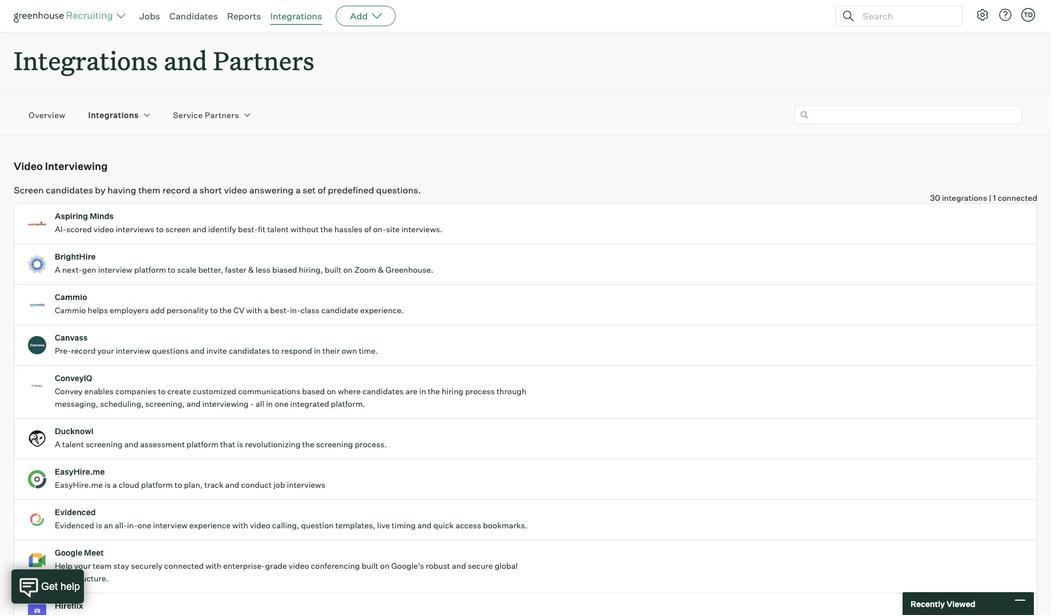 Task type: describe. For each thing, give the bounding box(es) containing it.
gen
[[82, 265, 96, 275]]

recently viewed
[[911, 599, 975, 609]]

zoom
[[354, 265, 376, 275]]

hireflix
[[55, 601, 83, 611]]

1 evidenced from the top
[[55, 508, 96, 518]]

stay
[[113, 561, 129, 571]]

less
[[256, 265, 270, 275]]

cammio cammio helps employers add personality to the cv with a best-in-class candidate experience.
[[55, 292, 404, 316]]

time.
[[359, 346, 378, 356]]

grade
[[265, 561, 287, 571]]

process
[[465, 387, 495, 397]]

|
[[989, 193, 991, 203]]

personality
[[167, 306, 208, 316]]

a for a next-gen interview platform to scale better, faster & less biased hiring, built on zoom & greenhouse.
[[55, 265, 60, 275]]

video inside 'aspiring minds ai-scored video interviews to screen and identify best-fit talent without the hassles of on-site interviews.'
[[94, 224, 114, 234]]

team
[[93, 561, 112, 571]]

live
[[377, 521, 390, 531]]

service
[[173, 110, 203, 120]]

built inside brighthire a next-gen interview platform to scale better, faster & less biased hiring, built on zoom & greenhouse.
[[325, 265, 342, 275]]

conveyiq
[[55, 374, 92, 383]]

helps
[[88, 306, 108, 316]]

conduct
[[241, 480, 272, 490]]

in- inside evidenced evidenced is an all-in-one interview experience with video calling, question templates, live timing and quick access bookmarks.
[[127, 521, 137, 531]]

google's
[[391, 561, 424, 571]]

interviews.
[[401, 224, 443, 234]]

connected inside google meet help your team stay securely connected with enterprise-grade video conferencing built on google's robust and secure global infrastructure.
[[164, 561, 204, 571]]

plan,
[[184, 480, 203, 490]]

next-
[[62, 265, 82, 275]]

td button
[[1021, 8, 1035, 22]]

revolutionizing
[[245, 440, 300, 450]]

record inside canvass pre-record your interview questions and invite candidates to respond in their own time.
[[71, 346, 96, 356]]

greenhouse.
[[385, 265, 433, 275]]

to inside canvass pre-record your interview questions and invite candidates to respond in their own time.
[[272, 346, 279, 356]]

2 horizontal spatial in
[[419, 387, 426, 397]]

is inside ducknowl a talent screening and assessment platform that is revolutionizing the screening process.
[[237, 440, 243, 450]]

on-
[[373, 224, 386, 234]]

canvass
[[55, 333, 88, 343]]

interviewing
[[45, 160, 108, 173]]

all
[[256, 399, 264, 409]]

and inside google meet help your team stay securely connected with enterprise-grade video conferencing built on google's robust and secure global infrastructure.
[[452, 561, 466, 571]]

integrations for integrations and partners
[[14, 43, 158, 77]]

td
[[1024, 11, 1033, 19]]

calling,
[[272, 521, 299, 531]]

aspiring
[[55, 211, 88, 221]]

a left set
[[296, 184, 301, 196]]

with for cv
[[246, 306, 262, 316]]

templates,
[[335, 521, 375, 531]]

timing
[[392, 521, 416, 531]]

experience
[[189, 521, 231, 531]]

canvass pre-record your interview questions and invite candidates to respond in their own time.
[[55, 333, 378, 356]]

global
[[495, 561, 518, 571]]

2 screening from the left
[[316, 440, 353, 450]]

interview for your
[[116, 346, 150, 356]]

is for interview
[[96, 521, 102, 531]]

Search text field
[[860, 8, 952, 24]]

quick
[[433, 521, 454, 531]]

are
[[406, 387, 417, 397]]

communications
[[238, 387, 300, 397]]

best- inside cammio cammio helps employers add personality to the cv with a best-in-class candidate experience.
[[270, 306, 290, 316]]

interviews inside easyhire.me easyhire.me is a cloud platform to plan, track and conduct job interviews
[[287, 480, 325, 490]]

site
[[386, 224, 400, 234]]

platform inside ducknowl a talent screening and assessment platform that is revolutionizing the screening process.
[[187, 440, 218, 450]]

through
[[497, 387, 526, 397]]

evidenced evidenced is an all-in-one interview experience with video calling, question templates, live timing and quick access bookmarks.
[[55, 508, 527, 531]]

a inside cammio cammio helps employers add personality to the cv with a best-in-class candidate experience.
[[264, 306, 268, 316]]

screen candidates by having them record a short video answering a set of predefined questions.
[[14, 184, 421, 196]]

identify
[[208, 224, 236, 234]]

jobs
[[139, 10, 160, 22]]

0 horizontal spatial integrations link
[[88, 109, 139, 120]]

platform for scale
[[134, 265, 166, 275]]

experience.
[[360, 306, 404, 316]]

them
[[138, 184, 160, 196]]

on inside brighthire a next-gen interview platform to scale better, faster & less biased hiring, built on zoom & greenhouse.
[[343, 265, 353, 275]]

securely
[[131, 561, 162, 571]]

robust
[[426, 561, 450, 571]]

one inside evidenced evidenced is an all-in-one interview experience with video calling, question templates, live timing and quick access bookmarks.
[[137, 521, 151, 531]]

messaging,
[[55, 399, 98, 409]]

video inside evidenced evidenced is an all-in-one interview experience with video calling, question templates, live timing and quick access bookmarks.
[[250, 521, 270, 531]]

employers
[[110, 306, 149, 316]]

own
[[341, 346, 357, 356]]

td button
[[1019, 6, 1037, 24]]

help
[[55, 561, 72, 571]]

and down candidates link
[[164, 43, 207, 77]]

partners inside service partners 'link'
[[205, 110, 239, 120]]

2 & from the left
[[378, 265, 384, 275]]

bookmarks.
[[483, 521, 527, 531]]

in inside canvass pre-record your interview questions and invite candidates to respond in their own time.
[[314, 346, 321, 356]]

track
[[204, 480, 224, 490]]

0 vertical spatial integrations link
[[270, 10, 322, 22]]

reports link
[[227, 10, 261, 22]]

0 horizontal spatial in
[[266, 399, 273, 409]]

hassles
[[334, 224, 362, 234]]

brighthire a next-gen interview platform to scale better, faster & less biased hiring, built on zoom & greenhouse.
[[55, 252, 433, 275]]

1 screening from the left
[[86, 440, 123, 450]]

enables
[[84, 387, 114, 397]]

a for a talent screening and assessment platform that is revolutionizing the screening process.
[[55, 440, 60, 450]]

the inside ducknowl a talent screening and assessment platform that is revolutionizing the screening process.
[[302, 440, 314, 450]]

candidates
[[169, 10, 218, 22]]

without
[[290, 224, 319, 234]]

talent inside ducknowl a talent screening and assessment platform that is revolutionizing the screening process.
[[62, 440, 84, 450]]

ai-
[[55, 224, 66, 234]]

-
[[250, 399, 254, 409]]

easyhire.me easyhire.me is a cloud platform to plan, track and conduct job interviews
[[55, 467, 325, 490]]

brighthire
[[55, 252, 96, 262]]

2 easyhire.me from the top
[[55, 480, 103, 490]]

is for plan,
[[105, 480, 111, 490]]

screen
[[165, 224, 191, 234]]

the inside 'aspiring minds ai-scored video interviews to screen and identify best-fit talent without the hassles of on-site interviews.'
[[320, 224, 333, 234]]

integrations and partners
[[14, 43, 314, 77]]

built inside google meet help your team stay securely connected with enterprise-grade video conferencing built on google's robust and secure global infrastructure.
[[362, 561, 378, 571]]

your for team
[[74, 561, 91, 571]]

enterprise-
[[223, 561, 265, 571]]

interview for gen
[[98, 265, 132, 275]]

and inside canvass pre-record your interview questions and invite candidates to respond in their own time.
[[191, 346, 205, 356]]

predefined
[[328, 184, 374, 196]]



Task type: vqa. For each thing, say whether or not it's contained in the screenshot.
biased
yes



Task type: locate. For each thing, give the bounding box(es) containing it.
1 vertical spatial in-
[[127, 521, 137, 531]]

best-
[[238, 224, 258, 234], [270, 306, 290, 316]]

on left zoom
[[343, 265, 353, 275]]

1 vertical spatial is
[[105, 480, 111, 490]]

1 vertical spatial cammio
[[55, 306, 86, 316]]

0 vertical spatial easyhire.me
[[55, 467, 105, 477]]

1 vertical spatial in
[[419, 387, 426, 397]]

1 vertical spatial interviews
[[287, 480, 325, 490]]

1 vertical spatial candidates
[[229, 346, 270, 356]]

a inside brighthire a next-gen interview platform to scale better, faster & less biased hiring, built on zoom & greenhouse.
[[55, 265, 60, 275]]

2 horizontal spatial is
[[237, 440, 243, 450]]

hiring,
[[299, 265, 323, 275]]

add
[[350, 10, 368, 22]]

0 horizontal spatial connected
[[164, 561, 204, 571]]

0 horizontal spatial &
[[248, 265, 254, 275]]

1 horizontal spatial in-
[[290, 306, 300, 316]]

one inside the conveyiq convey enables companies to create customized communications based on where candidates are in the hiring process through messaging, scheduling, screening, and interviewing - all in one integrated platform.
[[275, 399, 288, 409]]

fit
[[258, 224, 265, 234]]

1 easyhire.me from the top
[[55, 467, 105, 477]]

short
[[199, 184, 222, 196]]

easyhire.me left cloud
[[55, 480, 103, 490]]

0 horizontal spatial built
[[325, 265, 342, 275]]

access
[[456, 521, 481, 531]]

1 & from the left
[[248, 265, 254, 275]]

in left their
[[314, 346, 321, 356]]

on inside google meet help your team stay securely connected with enterprise-grade video conferencing built on google's robust and secure global infrastructure.
[[380, 561, 390, 571]]

0 vertical spatial talent
[[267, 224, 289, 234]]

with
[[246, 306, 262, 316], [232, 521, 248, 531], [206, 561, 221, 571]]

0 vertical spatial partners
[[213, 43, 314, 77]]

is left cloud
[[105, 480, 111, 490]]

to
[[156, 224, 164, 234], [168, 265, 175, 275], [210, 306, 218, 316], [272, 346, 279, 356], [158, 387, 166, 397], [175, 480, 182, 490]]

the inside cammio cammio helps employers add personality to the cv with a best-in-class candidate experience.
[[219, 306, 232, 316]]

interview right gen
[[98, 265, 132, 275]]

1 vertical spatial with
[[232, 521, 248, 531]]

overview
[[29, 110, 65, 120]]

the right revolutionizing
[[302, 440, 314, 450]]

google meet help your team stay securely connected with enterprise-grade video conferencing built on google's robust and secure global infrastructure.
[[55, 548, 518, 584]]

0 horizontal spatial best-
[[238, 224, 258, 234]]

& right zoom
[[378, 265, 384, 275]]

and inside evidenced evidenced is an all-in-one interview experience with video calling, question templates, live timing and quick access bookmarks.
[[417, 521, 432, 531]]

0 vertical spatial on
[[343, 265, 353, 275]]

to inside brighthire a next-gen interview platform to scale better, faster & less biased hiring, built on zoom & greenhouse.
[[168, 265, 175, 275]]

to for better,
[[168, 265, 175, 275]]

talent right fit on the top of the page
[[267, 224, 289, 234]]

minds
[[90, 211, 114, 221]]

screening
[[86, 440, 123, 450], [316, 440, 353, 450]]

1 vertical spatial best-
[[270, 306, 290, 316]]

with right "experience"
[[232, 521, 248, 531]]

and inside ducknowl a talent screening and assessment platform that is revolutionizing the screening process.
[[124, 440, 138, 450]]

1 vertical spatial interview
[[116, 346, 150, 356]]

interviews down having
[[116, 224, 154, 234]]

1 horizontal spatial your
[[97, 346, 114, 356]]

1 horizontal spatial integrations link
[[270, 10, 322, 22]]

is inside easyhire.me easyhire.me is a cloud platform to plan, track and conduct job interviews
[[105, 480, 111, 490]]

in
[[314, 346, 321, 356], [419, 387, 426, 397], [266, 399, 273, 409]]

built right hiring,
[[325, 265, 342, 275]]

is
[[237, 440, 243, 450], [105, 480, 111, 490], [96, 521, 102, 531]]

candidate
[[321, 306, 358, 316]]

0 vertical spatial connected
[[998, 193, 1037, 203]]

on inside the conveyiq convey enables companies to create customized communications based on where candidates are in the hiring process through messaging, scheduling, screening, and interviewing - all in one integrated platform.
[[327, 387, 336, 397]]

1 vertical spatial easyhire.me
[[55, 480, 103, 490]]

1 horizontal spatial record
[[162, 184, 190, 196]]

the left hiring
[[428, 387, 440, 397]]

and right robust
[[452, 561, 466, 571]]

2 vertical spatial on
[[380, 561, 390, 571]]

of right set
[[318, 184, 326, 196]]

viewed
[[947, 599, 975, 609]]

1 horizontal spatial best-
[[270, 306, 290, 316]]

their
[[322, 346, 340, 356]]

0 horizontal spatial in-
[[127, 521, 137, 531]]

2 vertical spatial in
[[266, 399, 273, 409]]

interview left questions
[[116, 346, 150, 356]]

1 vertical spatial your
[[74, 561, 91, 571]]

a
[[55, 265, 60, 275], [55, 440, 60, 450]]

and inside easyhire.me easyhire.me is a cloud platform to plan, track and conduct job interviews
[[225, 480, 239, 490]]

1 vertical spatial of
[[364, 224, 371, 234]]

to for cv
[[210, 306, 218, 316]]

0 vertical spatial in
[[314, 346, 321, 356]]

interviews
[[116, 224, 154, 234], [287, 480, 325, 490]]

video right grade
[[289, 561, 309, 571]]

the inside the conveyiq convey enables companies to create customized communications based on where candidates are in the hiring process through messaging, scheduling, screening, and interviewing - all in one integrated platform.
[[428, 387, 440, 397]]

a left cloud
[[112, 480, 117, 490]]

questions
[[152, 346, 189, 356]]

hireflix link
[[14, 594, 1037, 615]]

2 vertical spatial is
[[96, 521, 102, 531]]

0 vertical spatial one
[[275, 399, 288, 409]]

1 horizontal spatial &
[[378, 265, 384, 275]]

interview inside canvass pre-record your interview questions and invite candidates to respond in their own time.
[[116, 346, 150, 356]]

invite
[[206, 346, 227, 356]]

1 horizontal spatial on
[[343, 265, 353, 275]]

video right short
[[224, 184, 247, 196]]

of left on-
[[364, 224, 371, 234]]

platform.
[[331, 399, 365, 409]]

platform for plan,
[[141, 480, 173, 490]]

screening,
[[145, 399, 185, 409]]

biased
[[272, 265, 297, 275]]

to for and
[[156, 224, 164, 234]]

and left invite
[[191, 346, 205, 356]]

talent inside 'aspiring minds ai-scored video interviews to screen and identify best-fit talent without the hassles of on-site interviews.'
[[267, 224, 289, 234]]

None text field
[[794, 105, 1023, 124]]

candidates left "are"
[[362, 387, 404, 397]]

with inside cammio cammio helps employers add personality to the cv with a best-in-class candidate experience.
[[246, 306, 262, 316]]

1 horizontal spatial in
[[314, 346, 321, 356]]

0 vertical spatial built
[[325, 265, 342, 275]]

screen
[[14, 184, 44, 196]]

best- inside 'aspiring minds ai-scored video interviews to screen and identify best-fit talent without the hassles of on-site interviews.'
[[238, 224, 258, 234]]

0 horizontal spatial record
[[71, 346, 96, 356]]

0 horizontal spatial one
[[137, 521, 151, 531]]

1 vertical spatial partners
[[205, 110, 239, 120]]

scale
[[177, 265, 196, 275]]

2 vertical spatial with
[[206, 561, 221, 571]]

video
[[224, 184, 247, 196], [94, 224, 114, 234], [250, 521, 270, 531], [289, 561, 309, 571]]

in right all
[[266, 399, 273, 409]]

candidates link
[[169, 10, 218, 22]]

one right all-
[[137, 521, 151, 531]]

1 horizontal spatial candidates
[[229, 346, 270, 356]]

screening left process.
[[316, 440, 353, 450]]

in right "are"
[[419, 387, 426, 397]]

question
[[301, 521, 334, 531]]

2 horizontal spatial on
[[380, 561, 390, 571]]

0 horizontal spatial candidates
[[46, 184, 93, 196]]

conveyiq convey enables companies to create customized communications based on where candidates are in the hiring process through messaging, scheduling, screening, and interviewing - all in one integrated platform.
[[55, 374, 526, 409]]

and
[[164, 43, 207, 77], [192, 224, 206, 234], [191, 346, 205, 356], [187, 399, 201, 409], [124, 440, 138, 450], [225, 480, 239, 490], [417, 521, 432, 531], [452, 561, 466, 571]]

1 a from the top
[[55, 265, 60, 275]]

0 vertical spatial your
[[97, 346, 114, 356]]

& left less
[[248, 265, 254, 275]]

0 vertical spatial evidenced
[[55, 508, 96, 518]]

pre-
[[55, 346, 71, 356]]

scheduling,
[[100, 399, 144, 409]]

video interviewing
[[14, 160, 108, 173]]

30
[[930, 193, 940, 203]]

0 vertical spatial is
[[237, 440, 243, 450]]

the left cv
[[219, 306, 232, 316]]

1 vertical spatial integrations link
[[88, 109, 139, 120]]

conferencing
[[311, 561, 360, 571]]

to inside the conveyiq convey enables companies to create customized communications based on where candidates are in the hiring process through messaging, scheduling, screening, and interviewing - all in one integrated platform.
[[158, 387, 166, 397]]

set
[[303, 184, 316, 196]]

create
[[167, 387, 191, 397]]

jobs link
[[139, 10, 160, 22]]

0 horizontal spatial of
[[318, 184, 326, 196]]

1 horizontal spatial interviews
[[287, 480, 325, 490]]

is inside evidenced evidenced is an all-in-one interview experience with video calling, question templates, live timing and quick access bookmarks.
[[96, 521, 102, 531]]

on right "based"
[[327, 387, 336, 397]]

platform right cloud
[[141, 480, 173, 490]]

platform inside brighthire a next-gen interview platform to scale better, faster & less biased hiring, built on zoom & greenhouse.
[[134, 265, 166, 275]]

reports
[[227, 10, 261, 22]]

0 vertical spatial candidates
[[46, 184, 93, 196]]

one down communications
[[275, 399, 288, 409]]

0 vertical spatial record
[[162, 184, 190, 196]]

meet
[[84, 548, 104, 558]]

in- right an
[[127, 521, 137, 531]]

your inside canvass pre-record your interview questions and invite candidates to respond in their own time.
[[97, 346, 114, 356]]

with left enterprise- at the bottom of page
[[206, 561, 221, 571]]

2 horizontal spatial candidates
[[362, 387, 404, 397]]

video left calling,
[[250, 521, 270, 531]]

1 horizontal spatial one
[[275, 399, 288, 409]]

1 vertical spatial on
[[327, 387, 336, 397]]

video inside google meet help your team stay securely connected with enterprise-grade video conferencing built on google's robust and secure global infrastructure.
[[289, 561, 309, 571]]

based
[[302, 387, 325, 397]]

a inside ducknowl a talent screening and assessment platform that is revolutionizing the screening process.
[[55, 440, 60, 450]]

talent down ducknowl
[[62, 440, 84, 450]]

to left plan,
[[175, 480, 182, 490]]

to up screening,
[[158, 387, 166, 397]]

cammio
[[55, 292, 87, 302], [55, 306, 86, 316]]

recently
[[911, 599, 945, 609]]

companies
[[115, 387, 156, 397]]

on left the 'google's'
[[380, 561, 390, 571]]

a left next-
[[55, 265, 60, 275]]

1 vertical spatial evidenced
[[55, 521, 94, 531]]

and right track
[[225, 480, 239, 490]]

job
[[273, 480, 285, 490]]

google
[[55, 548, 82, 558]]

answering
[[249, 184, 294, 196]]

1 vertical spatial built
[[362, 561, 378, 571]]

interviewing
[[202, 399, 249, 409]]

configure image
[[976, 8, 989, 22]]

hiring
[[442, 387, 463, 397]]

1 horizontal spatial built
[[362, 561, 378, 571]]

1 vertical spatial a
[[55, 440, 60, 450]]

0 vertical spatial best-
[[238, 224, 258, 234]]

0 horizontal spatial interviews
[[116, 224, 154, 234]]

cammio down next-
[[55, 292, 87, 302]]

0 vertical spatial a
[[55, 265, 60, 275]]

ducknowl
[[55, 427, 94, 437]]

that
[[220, 440, 235, 450]]

candidates down 'interviewing' at top left
[[46, 184, 93, 196]]

questions.
[[376, 184, 421, 196]]

respond
[[281, 346, 312, 356]]

1 vertical spatial talent
[[62, 440, 84, 450]]

of
[[318, 184, 326, 196], [364, 224, 371, 234]]

and left the assessment
[[124, 440, 138, 450]]

best- right identify
[[238, 224, 258, 234]]

with inside evidenced evidenced is an all-in-one interview experience with video calling, question templates, live timing and quick access bookmarks.
[[232, 521, 248, 531]]

a right cv
[[264, 306, 268, 316]]

your for interview
[[97, 346, 114, 356]]

integrations for leftmost integrations link
[[88, 110, 139, 120]]

interview
[[98, 265, 132, 275], [116, 346, 150, 356], [153, 521, 188, 531]]

0 horizontal spatial talent
[[62, 440, 84, 450]]

to inside cammio cammio helps employers add personality to the cv with a best-in-class candidate experience.
[[210, 306, 218, 316]]

add button
[[336, 6, 396, 26]]

to left "screen"
[[156, 224, 164, 234]]

1 horizontal spatial talent
[[267, 224, 289, 234]]

faster
[[225, 265, 246, 275]]

1 cammio from the top
[[55, 292, 87, 302]]

0 vertical spatial of
[[318, 184, 326, 196]]

a inside easyhire.me easyhire.me is a cloud platform to plan, track and conduct job interviews
[[112, 480, 117, 490]]

platform left the scale
[[134, 265, 166, 275]]

2 vertical spatial integrations
[[88, 110, 139, 120]]

cammio up canvass
[[55, 306, 86, 316]]

record right them
[[162, 184, 190, 196]]

and inside 'aspiring minds ai-scored video interviews to screen and identify best-fit talent without the hassles of on-site interviews.'
[[192, 224, 206, 234]]

evidenced
[[55, 508, 96, 518], [55, 521, 94, 531]]

convey
[[55, 387, 83, 397]]

integrations
[[942, 193, 987, 203]]

to inside easyhire.me easyhire.me is a cloud platform to plan, track and conduct job interviews
[[175, 480, 182, 490]]

and right "screen"
[[192, 224, 206, 234]]

to left cv
[[210, 306, 218, 316]]

all-
[[115, 521, 127, 531]]

2 vertical spatial candidates
[[362, 387, 404, 397]]

the
[[320, 224, 333, 234], [219, 306, 232, 316], [428, 387, 440, 397], [302, 440, 314, 450]]

integrations for topmost integrations link
[[270, 10, 322, 22]]

to left respond at the left bottom of page
[[272, 346, 279, 356]]

platform left 'that'
[[187, 440, 218, 450]]

1
[[993, 193, 996, 203]]

0 vertical spatial with
[[246, 306, 262, 316]]

integrations
[[270, 10, 322, 22], [14, 43, 158, 77], [88, 110, 139, 120]]

2 evidenced from the top
[[55, 521, 94, 531]]

2 a from the top
[[55, 440, 60, 450]]

and left quick
[[417, 521, 432, 531]]

partners right service
[[205, 110, 239, 120]]

record
[[162, 184, 190, 196], [71, 346, 96, 356]]

1 horizontal spatial of
[[364, 224, 371, 234]]

aspiring minds ai-scored video interviews to screen and identify best-fit talent without the hassles of on-site interviews.
[[55, 211, 443, 234]]

1 horizontal spatial is
[[105, 480, 111, 490]]

candidates
[[46, 184, 93, 196], [229, 346, 270, 356], [362, 387, 404, 397]]

the left hassles
[[320, 224, 333, 234]]

partners down reports
[[213, 43, 314, 77]]

1 vertical spatial integrations
[[14, 43, 158, 77]]

1 vertical spatial one
[[137, 521, 151, 531]]

0 horizontal spatial screening
[[86, 440, 123, 450]]

platform inside easyhire.me easyhire.me is a cloud platform to plan, track and conduct job interviews
[[141, 480, 173, 490]]

having
[[107, 184, 136, 196]]

2 vertical spatial platform
[[141, 480, 173, 490]]

greenhouse recruiting image
[[14, 9, 116, 23]]

0 horizontal spatial your
[[74, 561, 91, 571]]

0 vertical spatial cammio
[[55, 292, 87, 302]]

in- inside cammio cammio helps employers add personality to the cv with a best-in-class candidate experience.
[[290, 306, 300, 316]]

better,
[[198, 265, 223, 275]]

and down create
[[187, 399, 201, 409]]

0 vertical spatial interviews
[[116, 224, 154, 234]]

record down canvass
[[71, 346, 96, 356]]

with right cv
[[246, 306, 262, 316]]

connected right 1 on the top right of page
[[998, 193, 1037, 203]]

with for experience
[[232, 521, 248, 531]]

1 vertical spatial platform
[[187, 440, 218, 450]]

one
[[275, 399, 288, 409], [137, 521, 151, 531]]

built right conferencing
[[362, 561, 378, 571]]

in- up respond at the left bottom of page
[[290, 306, 300, 316]]

easyhire.me down ducknowl
[[55, 467, 105, 477]]

interview inside evidenced evidenced is an all-in-one interview experience with video calling, question templates, live timing and quick access bookmarks.
[[153, 521, 188, 531]]

1 horizontal spatial screening
[[316, 440, 353, 450]]

30 integrations | 1 connected
[[930, 193, 1037, 203]]

candidates inside the conveyiq convey enables companies to create customized communications based on where candidates are in the hiring process through messaging, scheduling, screening, and interviewing - all in one integrated platform.
[[362, 387, 404, 397]]

infrastructure.
[[55, 574, 109, 584]]

your inside google meet help your team stay securely connected with enterprise-grade video conferencing built on google's robust and secure global infrastructure.
[[74, 561, 91, 571]]

screening down ducknowl
[[86, 440, 123, 450]]

0 vertical spatial in-
[[290, 306, 300, 316]]

is right 'that'
[[237, 440, 243, 450]]

interview inside brighthire a next-gen interview platform to scale better, faster & less biased hiring, built on zoom & greenhouse.
[[98, 265, 132, 275]]

in-
[[290, 306, 300, 316], [127, 521, 137, 531]]

with inside google meet help your team stay securely connected with enterprise-grade video conferencing built on google's robust and secure global infrastructure.
[[206, 561, 221, 571]]

scored
[[66, 224, 92, 234]]

connected right securely
[[164, 561, 204, 571]]

service partners
[[173, 110, 239, 120]]

0 vertical spatial integrations
[[270, 10, 322, 22]]

candidates right invite
[[229, 346, 270, 356]]

candidates inside canvass pre-record your interview questions and invite candidates to respond in their own time.
[[229, 346, 270, 356]]

video down minds
[[94, 224, 114, 234]]

of inside 'aspiring minds ai-scored video interviews to screen and identify best-fit talent without the hassles of on-site interviews.'
[[364, 224, 371, 234]]

best- left class
[[270, 306, 290, 316]]

0 vertical spatial platform
[[134, 265, 166, 275]]

2 vertical spatial interview
[[153, 521, 188, 531]]

interviews inside 'aspiring minds ai-scored video interviews to screen and identify best-fit talent without the hassles of on-site interviews.'
[[116, 224, 154, 234]]

a left short
[[192, 184, 197, 196]]

1 horizontal spatial connected
[[998, 193, 1037, 203]]

2 cammio from the top
[[55, 306, 86, 316]]

interviews right job
[[287, 480, 325, 490]]

0 vertical spatial interview
[[98, 265, 132, 275]]

where
[[338, 387, 361, 397]]

talent
[[267, 224, 289, 234], [62, 440, 84, 450]]

your up the infrastructure.
[[74, 561, 91, 571]]

1 vertical spatial connected
[[164, 561, 204, 571]]

a down ducknowl
[[55, 440, 60, 450]]

to for track
[[175, 480, 182, 490]]

your up enables
[[97, 346, 114, 356]]

0 horizontal spatial on
[[327, 387, 336, 397]]

to left the scale
[[168, 265, 175, 275]]

1 vertical spatial record
[[71, 346, 96, 356]]

to inside 'aspiring minds ai-scored video interviews to screen and identify best-fit talent without the hassles of on-site interviews.'
[[156, 224, 164, 234]]

is left an
[[96, 521, 102, 531]]

and inside the conveyiq convey enables companies to create customized communications based on where candidates are in the hiring process through messaging, scheduling, screening, and interviewing - all in one integrated platform.
[[187, 399, 201, 409]]

0 horizontal spatial is
[[96, 521, 102, 531]]

interview left "experience"
[[153, 521, 188, 531]]



